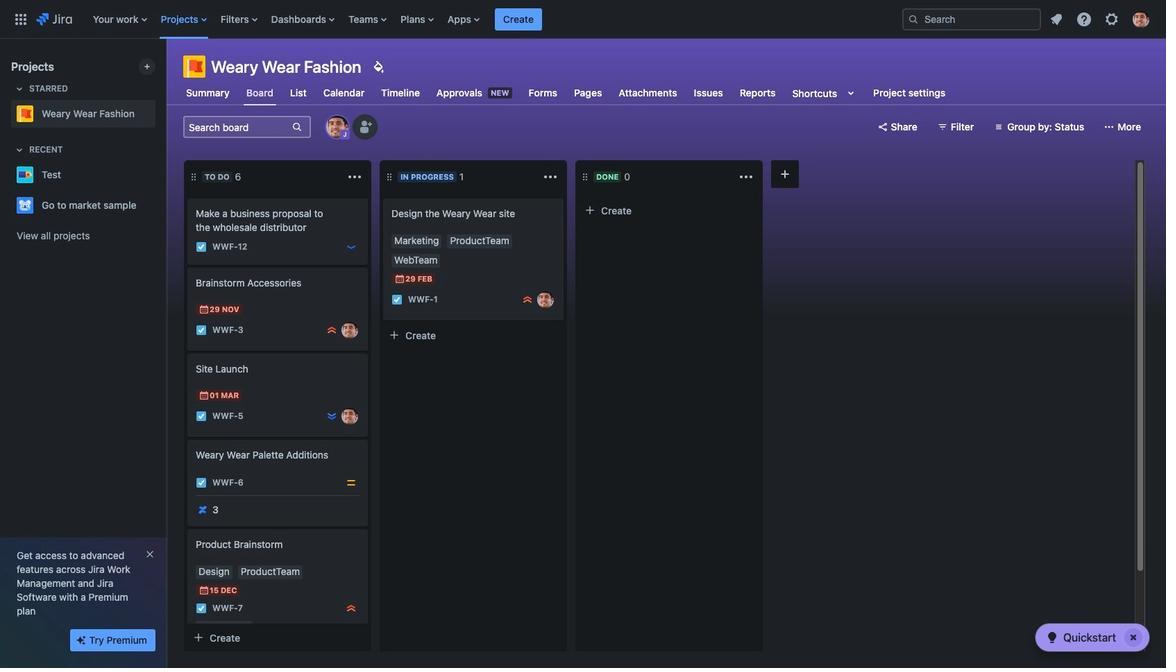 Task type: locate. For each thing, give the bounding box(es) containing it.
Search board text field
[[185, 117, 290, 137]]

1 horizontal spatial highest image
[[346, 603, 357, 615]]

add people image
[[357, 119, 374, 135]]

confluence image
[[197, 505, 208, 516], [197, 505, 208, 516]]

james peterson image for lowest image
[[342, 408, 358, 425]]

column actions menu image
[[347, 169, 363, 185]]

add to starred image
[[151, 167, 168, 183], [151, 197, 168, 214]]

tab list
[[175, 81, 957, 106]]

banner
[[0, 0, 1167, 39]]

remove from starred image
[[151, 106, 168, 122]]

1 vertical spatial add to starred image
[[151, 197, 168, 214]]

jira image
[[36, 11, 72, 27], [36, 11, 72, 27]]

task image
[[196, 242, 207, 253], [196, 325, 207, 336], [196, 478, 207, 489], [196, 603, 207, 615]]

0 vertical spatial add to starred image
[[151, 167, 168, 183]]

0 vertical spatial highest image
[[326, 325, 337, 336]]

create column image
[[777, 166, 794, 183]]

notifications image
[[1049, 11, 1065, 27]]

primary element
[[8, 0, 892, 39]]

due date: 01 march 2024 image
[[199, 390, 210, 401], [199, 390, 210, 401]]

list
[[86, 0, 892, 39], [1044, 7, 1158, 32]]

james peterson image
[[342, 322, 358, 339]]

highest image
[[326, 325, 337, 336], [346, 603, 357, 615]]

1 horizontal spatial list
[[1044, 7, 1158, 32]]

task image
[[392, 294, 403, 306], [196, 411, 207, 422]]

due date: 29 november 2023 image
[[199, 304, 210, 315], [199, 304, 210, 315]]

help image
[[1076, 11, 1093, 27]]

None search field
[[903, 8, 1042, 30]]

0 horizontal spatial james peterson image
[[342, 408, 358, 425]]

appswitcher icon image
[[12, 11, 29, 27]]

1 horizontal spatial column actions menu image
[[738, 169, 755, 185]]

collapse starred projects image
[[11, 81, 28, 97]]

1 vertical spatial task image
[[196, 411, 207, 422]]

0 vertical spatial task image
[[392, 294, 403, 306]]

your profile and settings image
[[1133, 11, 1150, 27]]

low image
[[346, 242, 357, 253]]

1 task image from the top
[[196, 242, 207, 253]]

1 add to starred image from the top
[[151, 167, 168, 183]]

0 vertical spatial james peterson image
[[537, 292, 554, 308]]

1 horizontal spatial task image
[[392, 294, 403, 306]]

0 horizontal spatial list
[[86, 0, 892, 39]]

task image for lowest image
[[196, 411, 207, 422]]

due date: 15 december 2023 image
[[199, 585, 210, 597], [199, 585, 210, 597]]

0 horizontal spatial task image
[[196, 411, 207, 422]]

1 vertical spatial james peterson image
[[342, 408, 358, 425]]

1 horizontal spatial james peterson image
[[537, 292, 554, 308]]

list item
[[495, 0, 542, 39]]

james peterson image
[[537, 292, 554, 308], [342, 408, 358, 425]]

due date: 29 february 2024 image
[[394, 274, 406, 285], [394, 274, 406, 285]]

column actions menu image
[[542, 169, 559, 185], [738, 169, 755, 185]]

collapse recent projects image
[[11, 142, 28, 158]]

james peterson image right lowest image
[[342, 408, 358, 425]]

create project image
[[142, 61, 153, 72]]

sidebar navigation image
[[151, 56, 182, 83]]

create image
[[179, 189, 196, 206], [375, 189, 392, 206], [179, 344, 196, 361], [179, 431, 196, 447], [179, 520, 196, 537]]

close premium upgrade banner image
[[144, 549, 156, 560]]

james peterson image right highest image
[[537, 292, 554, 308]]

0 horizontal spatial column actions menu image
[[542, 169, 559, 185]]

task image for highest image
[[392, 294, 403, 306]]



Task type: vqa. For each thing, say whether or not it's contained in the screenshot.
the Set project background icon
yes



Task type: describe. For each thing, give the bounding box(es) containing it.
dismiss quickstart image
[[1123, 627, 1145, 649]]

4 task image from the top
[[196, 603, 207, 615]]

show subtasks image
[[230, 623, 247, 640]]

lowest image
[[326, 411, 337, 422]]

settings image
[[1104, 11, 1121, 27]]

check image
[[1044, 630, 1061, 647]]

highest image
[[522, 294, 533, 306]]

2 add to starred image from the top
[[151, 197, 168, 214]]

2 column actions menu image from the left
[[738, 169, 755, 185]]

2 task image from the top
[[196, 325, 207, 336]]

search image
[[908, 14, 919, 25]]

1 vertical spatial highest image
[[346, 603, 357, 615]]

set project background image
[[370, 58, 387, 75]]

Search field
[[903, 8, 1042, 30]]

create image
[[179, 258, 196, 275]]

james peterson image for highest image
[[537, 292, 554, 308]]

1 column actions menu image from the left
[[542, 169, 559, 185]]

medium image
[[346, 478, 357, 489]]

3 task image from the top
[[196, 478, 207, 489]]

0 horizontal spatial highest image
[[326, 325, 337, 336]]



